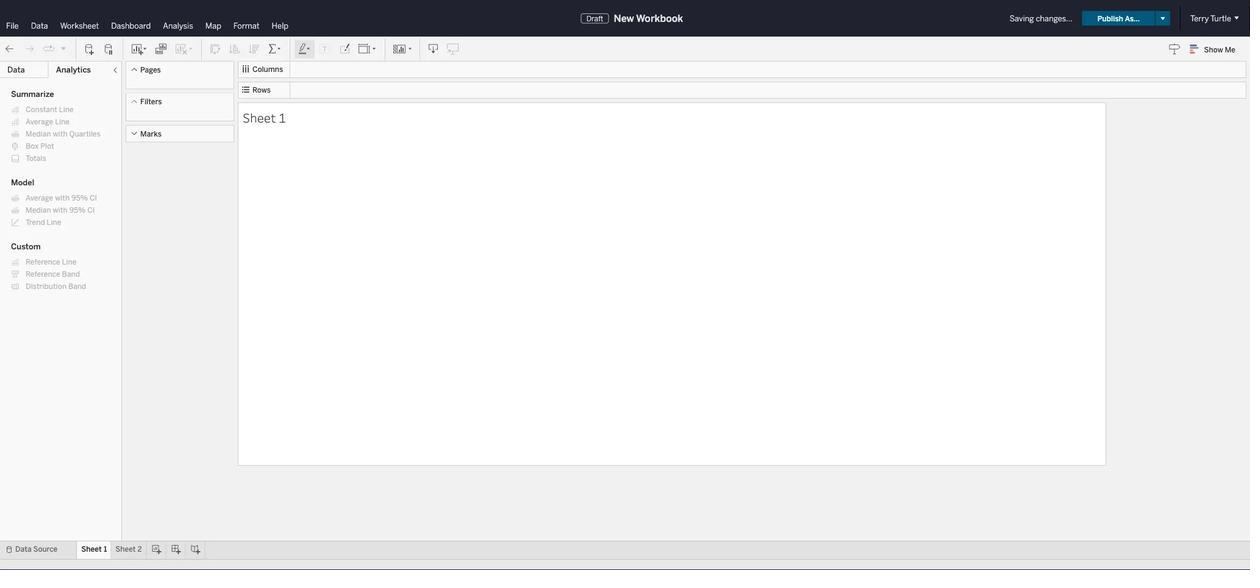 Task type: locate. For each thing, give the bounding box(es) containing it.
replay animation image
[[43, 43, 55, 55], [60, 45, 67, 52]]

band
[[62, 270, 80, 279], [68, 282, 86, 291]]

0 vertical spatial average
[[26, 117, 53, 126]]

1 median from the top
[[26, 130, 51, 139]]

1 vertical spatial median
[[26, 206, 51, 215]]

ci
[[90, 194, 97, 203], [87, 206, 95, 215]]

0 horizontal spatial 1
[[104, 545, 107, 554]]

with down the average with 95% ci
[[53, 206, 67, 215]]

to use edit in desktop, save the workbook outside of personal space image
[[447, 43, 459, 55]]

worksheet
[[60, 21, 99, 31]]

1 vertical spatial band
[[68, 282, 86, 291]]

with down average line
[[53, 130, 67, 139]]

sheet 1
[[243, 109, 286, 126], [81, 545, 107, 554]]

median with 95% ci
[[26, 206, 95, 215]]

format
[[234, 21, 260, 31]]

band up "distribution band"
[[62, 270, 80, 279]]

1 left sheet 2
[[104, 545, 107, 554]]

marks
[[140, 129, 162, 138]]

me
[[1226, 45, 1236, 54]]

data left source at the left bottom of page
[[15, 545, 31, 554]]

reference
[[26, 258, 60, 267], [26, 270, 60, 279]]

with for median with 95% ci
[[53, 206, 67, 215]]

sheet left sheet 2
[[81, 545, 102, 554]]

quartiles
[[69, 130, 101, 139]]

median up trend
[[26, 206, 51, 215]]

saving
[[1010, 13, 1035, 23]]

sheet down rows
[[243, 109, 276, 126]]

summarize
[[11, 89, 54, 99]]

draft
[[587, 14, 604, 23]]

band for reference band
[[62, 270, 80, 279]]

0 vertical spatial 1
[[279, 109, 286, 126]]

box plot
[[26, 142, 54, 151]]

0 vertical spatial ci
[[90, 194, 97, 203]]

2 median from the top
[[26, 206, 51, 215]]

sheet left 2
[[116, 545, 136, 554]]

replay animation image up analytics
[[60, 45, 67, 52]]

1 average from the top
[[26, 117, 53, 126]]

2 average from the top
[[26, 194, 53, 203]]

median with quartiles
[[26, 130, 101, 139]]

show/hide cards image
[[393, 43, 412, 55]]

1 vertical spatial 95%
[[69, 206, 86, 215]]

average
[[26, 117, 53, 126], [26, 194, 53, 203]]

band for distribution band
[[68, 282, 86, 291]]

with
[[53, 130, 67, 139], [55, 194, 70, 203], [53, 206, 67, 215]]

data up "redo" image
[[31, 21, 48, 31]]

ci down the average with 95% ci
[[87, 206, 95, 215]]

0 vertical spatial 95%
[[71, 194, 88, 203]]

with up median with 95% ci
[[55, 194, 70, 203]]

0 vertical spatial band
[[62, 270, 80, 279]]

data down undo image
[[7, 65, 25, 75]]

line up reference band on the left of the page
[[62, 258, 77, 267]]

line down median with 95% ci
[[47, 218, 61, 227]]

custom
[[11, 242, 41, 252]]

1 horizontal spatial replay animation image
[[60, 45, 67, 52]]

0 vertical spatial sheet 1
[[243, 109, 286, 126]]

1 vertical spatial with
[[55, 194, 70, 203]]

0 vertical spatial median
[[26, 130, 51, 139]]

rows
[[253, 86, 271, 95]]

sheet 1 down rows
[[243, 109, 286, 126]]

format workbook image
[[339, 43, 351, 55]]

2 reference from the top
[[26, 270, 60, 279]]

2 vertical spatial with
[[53, 206, 67, 215]]

constant
[[26, 105, 57, 114]]

reference for reference line
[[26, 258, 60, 267]]

dashboard
[[111, 21, 151, 31]]

median
[[26, 130, 51, 139], [26, 206, 51, 215]]

sort ascending image
[[229, 43, 241, 55]]

with for average with 95% ci
[[55, 194, 70, 203]]

turtle
[[1211, 13, 1232, 23]]

help
[[272, 21, 289, 31]]

columns
[[253, 65, 283, 74]]

terry turtle
[[1191, 13, 1232, 23]]

duplicate image
[[155, 43, 167, 55]]

1 horizontal spatial sheet 1
[[243, 109, 286, 126]]

reference up reference band on the left of the page
[[26, 258, 60, 267]]

data
[[31, 21, 48, 31], [7, 65, 25, 75], [15, 545, 31, 554]]

0 vertical spatial with
[[53, 130, 67, 139]]

2
[[138, 545, 142, 554]]

1 vertical spatial 1
[[104, 545, 107, 554]]

median up box plot
[[26, 130, 51, 139]]

download image
[[428, 43, 440, 55]]

median for median with 95% ci
[[26, 206, 51, 215]]

1
[[279, 109, 286, 126], [104, 545, 107, 554]]

line
[[59, 105, 74, 114], [55, 117, 70, 126], [47, 218, 61, 227], [62, 258, 77, 267]]

line up average line
[[59, 105, 74, 114]]

1 vertical spatial average
[[26, 194, 53, 203]]

reference up "distribution"
[[26, 270, 60, 279]]

0 vertical spatial reference
[[26, 258, 60, 267]]

line up median with quartiles
[[55, 117, 70, 126]]

1 vertical spatial sheet 1
[[81, 545, 107, 554]]

2 vertical spatial data
[[15, 545, 31, 554]]

1 vertical spatial ci
[[87, 206, 95, 215]]

saving changes...
[[1010, 13, 1073, 23]]

sheet
[[243, 109, 276, 126], [81, 545, 102, 554], [116, 545, 136, 554]]

line for trend line
[[47, 218, 61, 227]]

sheet 1 left sheet 2
[[81, 545, 107, 554]]

new
[[614, 13, 634, 24]]

redo image
[[23, 43, 35, 55]]

ci up median with 95% ci
[[90, 194, 97, 203]]

average down constant
[[26, 117, 53, 126]]

analysis
[[163, 21, 193, 31]]

undo image
[[4, 43, 16, 55]]

1 reference from the top
[[26, 258, 60, 267]]

average line
[[26, 117, 70, 126]]

1 down 'columns'
[[279, 109, 286, 126]]

average for average with 95% ci
[[26, 194, 53, 203]]

totals
[[26, 154, 46, 163]]

1 vertical spatial reference
[[26, 270, 60, 279]]

band down reference band on the left of the page
[[68, 282, 86, 291]]

source
[[33, 545, 58, 554]]

replay animation image right "redo" image
[[43, 43, 55, 55]]

95% down the average with 95% ci
[[69, 206, 86, 215]]

95% up median with 95% ci
[[71, 194, 88, 203]]

average down model
[[26, 194, 53, 203]]

95%
[[71, 194, 88, 203], [69, 206, 86, 215]]



Task type: vqa. For each thing, say whether or not it's contained in the screenshot.
with to the middle
yes



Task type: describe. For each thing, give the bounding box(es) containing it.
filters
[[140, 97, 162, 106]]

analytics
[[56, 65, 91, 75]]

1 vertical spatial data
[[7, 65, 25, 75]]

constant line
[[26, 105, 74, 114]]

line for constant line
[[59, 105, 74, 114]]

line for average line
[[55, 117, 70, 126]]

plot
[[40, 142, 54, 151]]

show me
[[1205, 45, 1236, 54]]

terry
[[1191, 13, 1210, 23]]

as...
[[1126, 14, 1140, 23]]

show
[[1205, 45, 1224, 54]]

reference line
[[26, 258, 77, 267]]

model
[[11, 178, 34, 188]]

1 horizontal spatial sheet
[[116, 545, 136, 554]]

box
[[26, 142, 39, 151]]

collapse image
[[112, 67, 119, 74]]

map
[[205, 21, 221, 31]]

new worksheet image
[[131, 43, 148, 55]]

publish as... button
[[1083, 11, 1156, 26]]

pause auto updates image
[[103, 43, 115, 55]]

1 horizontal spatial 1
[[279, 109, 286, 126]]

fit image
[[358, 43, 378, 55]]

95% for average with 95% ci
[[71, 194, 88, 203]]

line for reference line
[[62, 258, 77, 267]]

ci for median with 95% ci
[[87, 206, 95, 215]]

ci for average with 95% ci
[[90, 194, 97, 203]]

workbook
[[637, 13, 684, 24]]

pages
[[140, 65, 161, 74]]

median for median with quartiles
[[26, 130, 51, 139]]

distribution band
[[26, 282, 86, 291]]

show me button
[[1185, 40, 1247, 59]]

sheet 2
[[116, 545, 142, 554]]

distribution
[[26, 282, 67, 291]]

average with 95% ci
[[26, 194, 97, 203]]

0 horizontal spatial sheet 1
[[81, 545, 107, 554]]

data source
[[15, 545, 58, 554]]

data guide image
[[1169, 43, 1182, 55]]

0 horizontal spatial sheet
[[81, 545, 102, 554]]

sort descending image
[[248, 43, 261, 55]]

0 vertical spatial data
[[31, 21, 48, 31]]

highlight image
[[298, 43, 312, 55]]

clear sheet image
[[175, 43, 194, 55]]

2 horizontal spatial sheet
[[243, 109, 276, 126]]

file
[[6, 21, 19, 31]]

with for median with quartiles
[[53, 130, 67, 139]]

swap rows and columns image
[[209, 43, 221, 55]]

trend line
[[26, 218, 61, 227]]

changes...
[[1036, 13, 1073, 23]]

0 horizontal spatial replay animation image
[[43, 43, 55, 55]]

totals image
[[268, 43, 283, 55]]

reference for reference band
[[26, 270, 60, 279]]

new data source image
[[84, 43, 96, 55]]

publish as...
[[1098, 14, 1140, 23]]

average for average line
[[26, 117, 53, 126]]

trend
[[26, 218, 45, 227]]

reference band
[[26, 270, 80, 279]]

new workbook
[[614, 13, 684, 24]]

show labels image
[[319, 43, 331, 55]]

95% for median with 95% ci
[[69, 206, 86, 215]]

publish
[[1098, 14, 1124, 23]]



